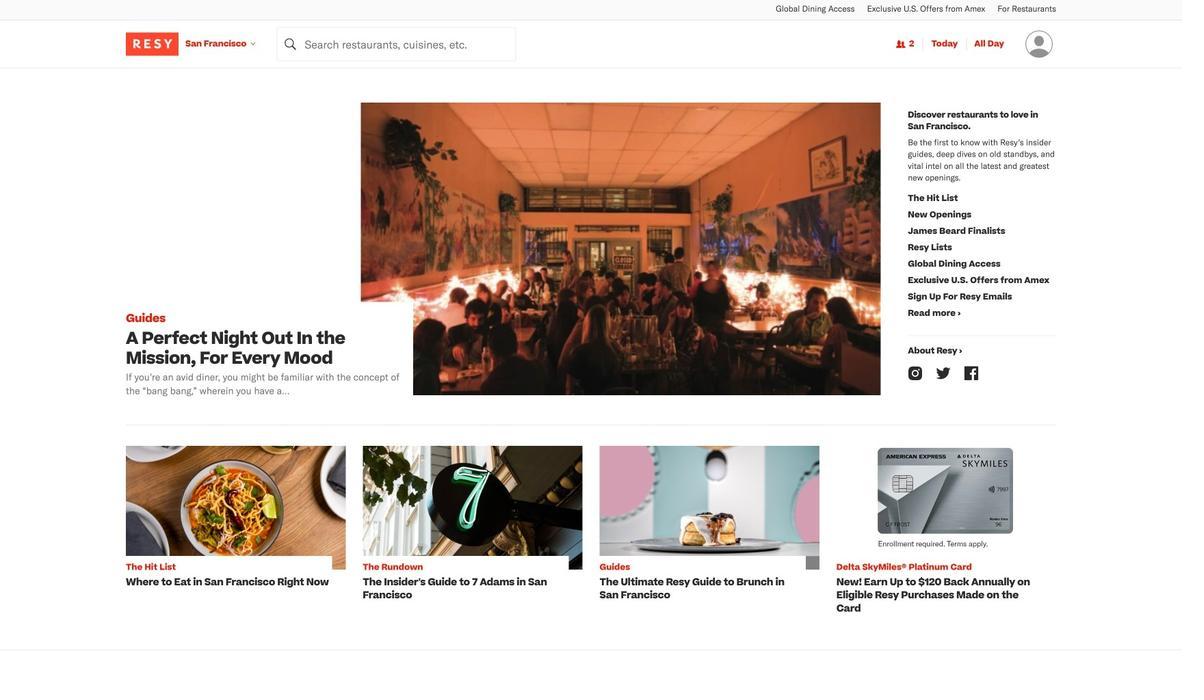 Task type: vqa. For each thing, say whether or not it's contained in the screenshot.
4.7 Out Of 5 Stars Icon
no



Task type: locate. For each thing, give the bounding box(es) containing it.
about resy, statistics, and social media links element
[[901, 103, 1057, 404]]

if you're an avid diner, you might be familiar with the concept of the &#8220;bang bang,&#8221; wherein you have a&hellip; element
[[126, 370, 403, 398]]

a perfect night out in the mission, for every mood - if you're an avid diner, you might be familiar with the concept of the &#8220;bang bang,&#8221; wherein you have a&hellip; element
[[126, 103, 901, 404]]

resy blog content element
[[126, 68, 1057, 629]]

Search restaurants, cuisines, etc. text field
[[277, 27, 516, 61]]

None field
[[277, 27, 516, 61]]



